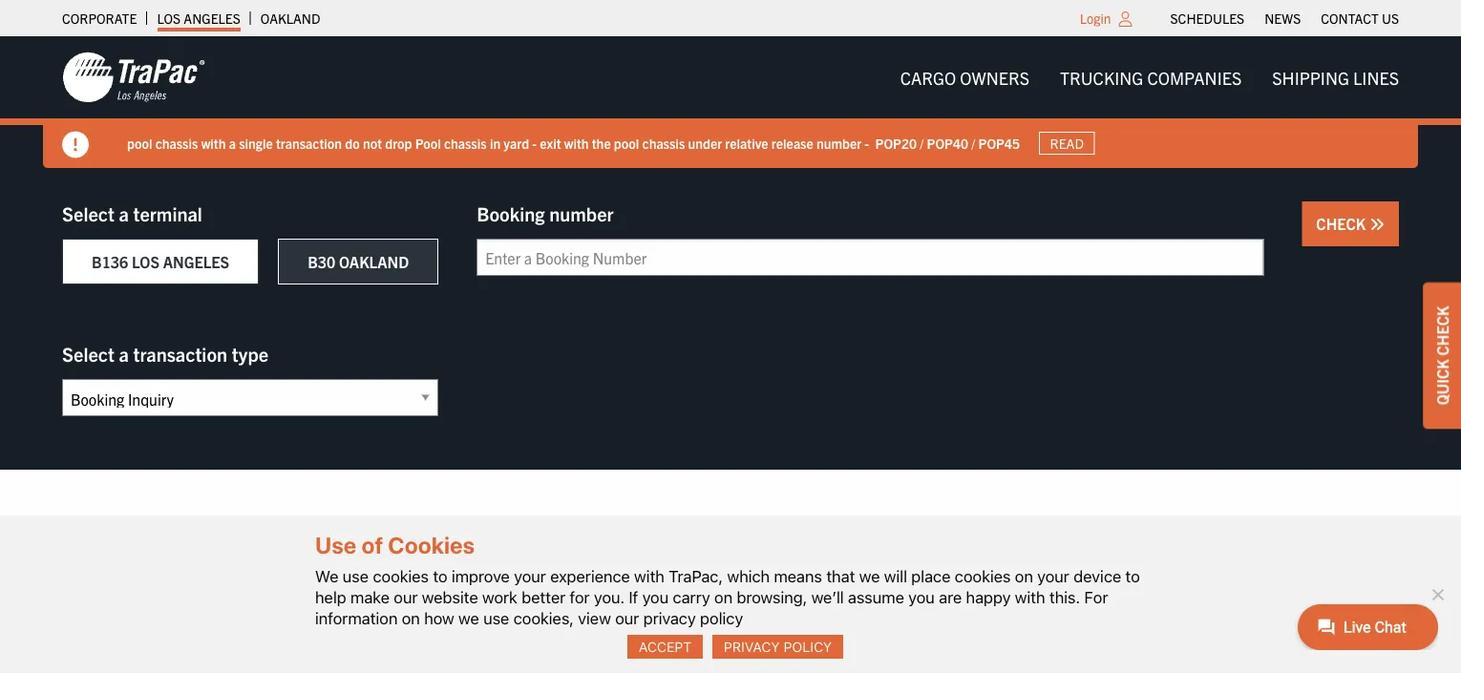 Task type: describe. For each thing, give the bounding box(es) containing it.
we'll
[[811, 588, 844, 607]]

check button
[[1302, 202, 1399, 246]]

quick check link
[[1423, 282, 1461, 429]]

1 vertical spatial oakland
[[339, 252, 409, 271]]

0 vertical spatial we
[[859, 567, 880, 586]]

0 vertical spatial los
[[157, 10, 181, 27]]

1 vertical spatial the
[[136, 530, 157, 549]]

form
[[161, 530, 192, 549]]

a left single
[[229, 134, 236, 151]]

3 chassis from the left
[[642, 134, 685, 151]]

a left search.
[[310, 530, 318, 549]]

0 horizontal spatial our
[[394, 588, 418, 607]]

select a terminal
[[62, 201, 202, 225]]

with right exit
[[564, 134, 589, 151]]

1 horizontal spatial type
[[614, 530, 643, 549]]

2 chassis from the left
[[444, 134, 487, 151]]

shipping lines
[[1272, 66, 1399, 88]]

above
[[195, 530, 234, 549]]

0 horizontal spatial transaction
[[133, 341, 227, 365]]

booking number
[[477, 201, 614, 225]]

0 horizontal spatial on
[[402, 609, 420, 628]]

shipping lines link
[[1257, 58, 1414, 97]]

menu bar inside banner
[[885, 58, 1414, 97]]

a up b136
[[119, 201, 129, 225]]

better
[[522, 588, 566, 607]]

browsing,
[[737, 588, 807, 607]]

here.
[[1155, 530, 1189, 549]]

owners
[[960, 66, 1030, 88]]

0 horizontal spatial number
[[549, 201, 614, 225]]

0 horizontal spatial use
[[109, 530, 132, 549]]

privacy policy link
[[713, 635, 843, 659]]

1 horizontal spatial will
[[1080, 530, 1102, 549]]

no image
[[1428, 585, 1447, 604]]

contact us
[[1321, 10, 1399, 27]]

means
[[774, 567, 822, 586]]

privacy
[[643, 609, 696, 628]]

do
[[345, 134, 360, 151]]

b136
[[92, 252, 128, 271]]

0 horizontal spatial we
[[458, 609, 479, 628]]

happy
[[966, 588, 1011, 607]]

results
[[1033, 530, 1077, 549]]

1 vertical spatial los
[[132, 252, 159, 271]]

check inside button
[[1316, 214, 1370, 233]]

0 horizontal spatial your
[[418, 530, 447, 549]]

1 / from the left
[[920, 134, 924, 151]]

pool
[[415, 134, 441, 151]]

solid image inside check button
[[1370, 217, 1385, 232]]

b30
[[308, 252, 335, 271]]

experience
[[550, 567, 630, 586]]

trucking
[[1060, 66, 1143, 88]]

Booking number text field
[[477, 239, 1264, 276]]

privacy policy
[[724, 639, 832, 655]]

release
[[771, 134, 813, 151]]

1 vertical spatial our
[[615, 609, 639, 628]]

cargo
[[900, 66, 956, 88]]

accept link
[[627, 635, 703, 659]]

required
[[857, 530, 912, 549]]

in
[[490, 134, 501, 151]]

1 horizontal spatial on
[[714, 588, 733, 607]]

please use the form above to perform a search. select your terminal and transaction type and then provide any additional required data. your search results will appear here.
[[62, 530, 1189, 549]]

make
[[351, 588, 390, 607]]

drop
[[385, 134, 412, 151]]

corporate link
[[62, 5, 137, 32]]

additional
[[788, 530, 853, 549]]

0 vertical spatial transaction
[[276, 134, 342, 151]]

search.
[[322, 530, 370, 549]]

information
[[315, 609, 398, 628]]

carry
[[673, 588, 710, 607]]

0 horizontal spatial to
[[238, 530, 251, 549]]

2 and from the left
[[647, 530, 671, 549]]

exit
[[540, 134, 561, 151]]

1 chassis from the left
[[155, 134, 198, 151]]

trapac,
[[669, 567, 723, 586]]

schedules
[[1170, 10, 1245, 27]]

pool chassis with a single transaction  do not drop pool chassis in yard -  exit with the pool chassis under relative release number -  pop20 / pop40 / pop45
[[127, 134, 1020, 151]]

for
[[1084, 588, 1108, 607]]

news link
[[1265, 5, 1301, 32]]

improve
[[452, 567, 510, 586]]

website
[[422, 588, 478, 607]]

your
[[952, 530, 981, 549]]

read link
[[1039, 132, 1095, 155]]

search
[[985, 530, 1029, 549]]

select a transaction type
[[62, 341, 268, 365]]

b136 los angeles
[[92, 252, 229, 271]]

1 you from the left
[[642, 588, 669, 607]]

2 - from the left
[[865, 134, 869, 151]]

which
[[727, 567, 770, 586]]

1 pool from the left
[[127, 134, 152, 151]]

2 pool from the left
[[614, 134, 639, 151]]

1 vertical spatial terminal
[[450, 530, 505, 549]]

login link
[[1080, 10, 1111, 27]]

los angeles
[[157, 10, 241, 27]]

accept
[[639, 639, 692, 655]]

read
[[1050, 135, 1084, 152]]

los angeles link
[[157, 5, 241, 32]]

you.
[[594, 588, 625, 607]]

under
[[688, 134, 722, 151]]

select for select a transaction type
[[62, 341, 115, 365]]

0 vertical spatial the
[[592, 134, 611, 151]]

any
[[761, 530, 784, 549]]

2 you from the left
[[908, 588, 935, 607]]

banner containing cargo owners
[[0, 36, 1461, 168]]

corporate
[[62, 10, 137, 27]]

login
[[1080, 10, 1111, 27]]

data.
[[916, 530, 949, 549]]

device
[[1074, 567, 1121, 586]]



Task type: vqa. For each thing, say whether or not it's contained in the screenshot.
volume,
no



Task type: locate. For each thing, give the bounding box(es) containing it.
1 horizontal spatial use
[[343, 567, 369, 586]]

menu bar containing schedules
[[1160, 5, 1409, 32]]

1 horizontal spatial you
[[908, 588, 935, 607]]

1 cookies from the left
[[373, 567, 429, 586]]

view
[[578, 609, 611, 628]]

1 vertical spatial on
[[714, 588, 733, 607]]

1 horizontal spatial /
[[972, 134, 975, 151]]

then
[[675, 530, 705, 549]]

the left 'form'
[[136, 530, 157, 549]]

to right device in the right of the page
[[1126, 567, 1140, 586]]

that
[[826, 567, 855, 586]]

pop40
[[927, 134, 968, 151]]

1 vertical spatial angeles
[[163, 252, 229, 271]]

0 horizontal spatial pool
[[127, 134, 152, 151]]

on up policy
[[714, 588, 733, 607]]

your right of
[[418, 530, 447, 549]]

us
[[1382, 10, 1399, 27]]

1 horizontal spatial cookies
[[955, 567, 1011, 586]]

appear
[[1105, 530, 1151, 549]]

our right make
[[394, 588, 418, 607]]

1 horizontal spatial terminal
[[450, 530, 505, 549]]

2 horizontal spatial use
[[483, 609, 509, 628]]

policy
[[784, 639, 832, 655]]

0 vertical spatial on
[[1015, 567, 1033, 586]]

2 horizontal spatial transaction
[[537, 530, 611, 549]]

0 vertical spatial type
[[232, 341, 268, 365]]

your
[[418, 530, 447, 549], [514, 567, 546, 586], [1037, 567, 1069, 586]]

footer
[[0, 624, 1461, 673]]

contact us link
[[1321, 5, 1399, 32]]

0 vertical spatial use
[[109, 530, 132, 549]]

0 vertical spatial number
[[817, 134, 862, 151]]

our down if
[[615, 609, 639, 628]]

transaction up experience
[[537, 530, 611, 549]]

will up assume on the right bottom of page
[[884, 567, 907, 586]]

1 horizontal spatial -
[[865, 134, 869, 151]]

1 and from the left
[[508, 530, 533, 549]]

the
[[592, 134, 611, 151], [136, 530, 157, 549]]

and
[[508, 530, 533, 549], [647, 530, 671, 549]]

pop20
[[875, 134, 917, 151]]

1 horizontal spatial and
[[647, 530, 671, 549]]

menu bar up shipping
[[1160, 5, 1409, 32]]

light image
[[1119, 11, 1132, 27]]

los right b136
[[132, 252, 159, 271]]

menu bar down light image
[[885, 58, 1414, 97]]

the right exit
[[592, 134, 611, 151]]

0 horizontal spatial will
[[884, 567, 907, 586]]

1 horizontal spatial number
[[817, 134, 862, 151]]

angeles down the select a terminal
[[163, 252, 229, 271]]

terminal up "improve"
[[450, 530, 505, 549]]

a
[[229, 134, 236, 151], [119, 201, 129, 225], [119, 341, 129, 365], [310, 530, 318, 549]]

we up assume on the right bottom of page
[[859, 567, 880, 586]]

0 vertical spatial menu bar
[[1160, 5, 1409, 32]]

0 horizontal spatial type
[[232, 341, 268, 365]]

if
[[629, 588, 638, 607]]

cookies
[[373, 567, 429, 586], [955, 567, 1011, 586]]

use of cookies we use cookies to improve your experience with trapac, which means that we will place cookies on your device to help make our website work better for you. if you carry on browsing, we'll assume you are happy with this. for information on how we use cookies, view our privacy policy
[[315, 531, 1140, 628]]

1 vertical spatial number
[[549, 201, 614, 225]]

2 cookies from the left
[[955, 567, 1011, 586]]

we
[[315, 567, 339, 586]]

0 horizontal spatial oakland
[[261, 10, 320, 27]]

1 vertical spatial solid image
[[1370, 217, 1385, 232]]

transaction left do
[[276, 134, 342, 151]]

0 vertical spatial select
[[62, 201, 115, 225]]

1 vertical spatial use
[[343, 567, 369, 586]]

solid image
[[62, 131, 89, 158], [1370, 217, 1385, 232]]

1 horizontal spatial your
[[514, 567, 546, 586]]

0 horizontal spatial /
[[920, 134, 924, 151]]

0 horizontal spatial you
[[642, 588, 669, 607]]

how
[[424, 609, 454, 628]]

for
[[570, 588, 590, 607]]

1 horizontal spatial our
[[615, 609, 639, 628]]

0 vertical spatial will
[[1080, 530, 1102, 549]]

number right release
[[817, 134, 862, 151]]

chassis left under
[[642, 134, 685, 151]]

2 horizontal spatial to
[[1126, 567, 1140, 586]]

our
[[394, 588, 418, 607], [615, 609, 639, 628]]

2 horizontal spatial your
[[1037, 567, 1069, 586]]

0 vertical spatial solid image
[[62, 131, 89, 158]]

with
[[201, 134, 226, 151], [564, 134, 589, 151], [634, 567, 665, 586], [1015, 588, 1045, 607]]

terminal up b136 los angeles
[[133, 201, 202, 225]]

pop45
[[978, 134, 1020, 151]]

select down b136
[[62, 341, 115, 365]]

relative
[[725, 134, 768, 151]]

0 horizontal spatial cookies
[[373, 567, 429, 586]]

lines
[[1353, 66, 1399, 88]]

0 vertical spatial our
[[394, 588, 418, 607]]

1 vertical spatial type
[[614, 530, 643, 549]]

use down work
[[483, 609, 509, 628]]

2 vertical spatial select
[[373, 530, 414, 549]]

quick
[[1433, 359, 1452, 405]]

0 horizontal spatial check
[[1316, 214, 1370, 233]]

select right search.
[[373, 530, 414, 549]]

your up 'better'
[[514, 567, 546, 586]]

0 horizontal spatial -
[[532, 134, 537, 151]]

menu bar
[[1160, 5, 1409, 32], [885, 58, 1414, 97]]

0 horizontal spatial terminal
[[133, 201, 202, 225]]

2 horizontal spatial chassis
[[642, 134, 685, 151]]

on left how
[[402, 609, 420, 628]]

0 horizontal spatial and
[[508, 530, 533, 549]]

angeles
[[184, 10, 241, 27], [163, 252, 229, 271]]

policy
[[700, 609, 743, 628]]

number
[[817, 134, 862, 151], [549, 201, 614, 225]]

1 horizontal spatial check
[[1433, 306, 1452, 356]]

chassis
[[155, 134, 198, 151], [444, 134, 487, 151], [642, 134, 685, 151]]

cookies up make
[[373, 567, 429, 586]]

and up "improve"
[[508, 530, 533, 549]]

select
[[62, 201, 115, 225], [62, 341, 115, 365], [373, 530, 414, 549]]

1 vertical spatial menu bar
[[885, 58, 1414, 97]]

cookies up happy
[[955, 567, 1011, 586]]

schedules link
[[1170, 5, 1245, 32]]

you right if
[[642, 588, 669, 607]]

select up b136
[[62, 201, 115, 225]]

use right please
[[109, 530, 132, 549]]

we down website
[[458, 609, 479, 628]]

/ right pop20
[[920, 134, 924, 151]]

pool right exit
[[614, 134, 639, 151]]

booking
[[477, 201, 545, 225]]

1 vertical spatial we
[[458, 609, 479, 628]]

1 vertical spatial transaction
[[133, 341, 227, 365]]

check
[[1316, 214, 1370, 233], [1433, 306, 1452, 356]]

work
[[482, 588, 518, 607]]

select for select a terminal
[[62, 201, 115, 225]]

chassis left in
[[444, 134, 487, 151]]

los
[[157, 10, 181, 27], [132, 252, 159, 271]]

/
[[920, 134, 924, 151], [972, 134, 975, 151]]

shipping
[[1272, 66, 1349, 88]]

and left then on the bottom left of the page
[[647, 530, 671, 549]]

angeles left 'oakland' link
[[184, 10, 241, 27]]

will right results
[[1080, 530, 1102, 549]]

1 horizontal spatial we
[[859, 567, 880, 586]]

privacy
[[724, 639, 780, 655]]

with up if
[[634, 567, 665, 586]]

trucking companies
[[1060, 66, 1242, 88]]

2 horizontal spatial on
[[1015, 567, 1033, 586]]

banner
[[0, 36, 1461, 168]]

not
[[363, 134, 382, 151]]

news
[[1265, 10, 1301, 27]]

cookies,
[[514, 609, 574, 628]]

oakland right b30 on the left top
[[339, 252, 409, 271]]

1 horizontal spatial chassis
[[444, 134, 487, 151]]

1 horizontal spatial pool
[[614, 134, 639, 151]]

to
[[238, 530, 251, 549], [433, 567, 448, 586], [1126, 567, 1140, 586]]

los angeles image
[[62, 51, 205, 104]]

on down search
[[1015, 567, 1033, 586]]

this.
[[1050, 588, 1080, 607]]

- left pop20
[[865, 134, 869, 151]]

oakland link
[[261, 5, 320, 32]]

pool down the los angeles image
[[127, 134, 152, 151]]

a down b136
[[119, 341, 129, 365]]

cargo owners
[[900, 66, 1030, 88]]

menu bar containing cargo owners
[[885, 58, 1414, 97]]

1 horizontal spatial the
[[592, 134, 611, 151]]

provide
[[708, 530, 757, 549]]

of
[[361, 531, 383, 558]]

perform
[[254, 530, 307, 549]]

your up this. on the bottom right of page
[[1037, 567, 1069, 586]]

assume
[[848, 588, 904, 607]]

contact
[[1321, 10, 1379, 27]]

with left single
[[201, 134, 226, 151]]

cookies
[[388, 531, 475, 558]]

0 horizontal spatial chassis
[[155, 134, 198, 151]]

place
[[911, 567, 951, 586]]

1 - from the left
[[532, 134, 537, 151]]

0 horizontal spatial the
[[136, 530, 157, 549]]

will inside use of cookies we use cookies to improve your experience with trapac, which means that we will place cookies on your device to help make our website work better for you. if you carry on browsing, we'll assume you are happy with this. for information on how we use cookies, view our privacy policy
[[884, 567, 907, 586]]

0 vertical spatial oakland
[[261, 10, 320, 27]]

0 vertical spatial check
[[1316, 214, 1370, 233]]

1 horizontal spatial to
[[433, 567, 448, 586]]

0 vertical spatial angeles
[[184, 10, 241, 27]]

with left this. on the bottom right of page
[[1015, 588, 1045, 607]]

number down pool chassis with a single transaction  do not drop pool chassis in yard -  exit with the pool chassis under relative release number -  pop20 / pop40 / pop45
[[549, 201, 614, 225]]

yard
[[504, 134, 529, 151]]

1 vertical spatial will
[[884, 567, 907, 586]]

we
[[859, 567, 880, 586], [458, 609, 479, 628]]

1 horizontal spatial solid image
[[1370, 217, 1385, 232]]

2 / from the left
[[972, 134, 975, 151]]

use
[[315, 531, 357, 558]]

1 horizontal spatial transaction
[[276, 134, 342, 151]]

please
[[62, 530, 106, 549]]

trucking companies link
[[1045, 58, 1257, 97]]

0 vertical spatial terminal
[[133, 201, 202, 225]]

1 vertical spatial select
[[62, 341, 115, 365]]

use up make
[[343, 567, 369, 586]]

1 vertical spatial check
[[1433, 306, 1452, 356]]

to right 'above'
[[238, 530, 251, 549]]

you down place
[[908, 588, 935, 607]]

1 horizontal spatial oakland
[[339, 252, 409, 271]]

/ left the pop45
[[972, 134, 975, 151]]

oakland right los angeles
[[261, 10, 320, 27]]

are
[[939, 588, 962, 607]]

single
[[239, 134, 273, 151]]

to up website
[[433, 567, 448, 586]]

2 vertical spatial transaction
[[537, 530, 611, 549]]

companies
[[1147, 66, 1242, 88]]

chassis down the los angeles image
[[155, 134, 198, 151]]

b30 oakland
[[308, 252, 409, 271]]

cargo owners link
[[885, 58, 1045, 97]]

2 vertical spatial on
[[402, 609, 420, 628]]

los up the los angeles image
[[157, 10, 181, 27]]

0 horizontal spatial solid image
[[62, 131, 89, 158]]

transaction down b136 los angeles
[[133, 341, 227, 365]]

2 vertical spatial use
[[483, 609, 509, 628]]

- left exit
[[532, 134, 537, 151]]



